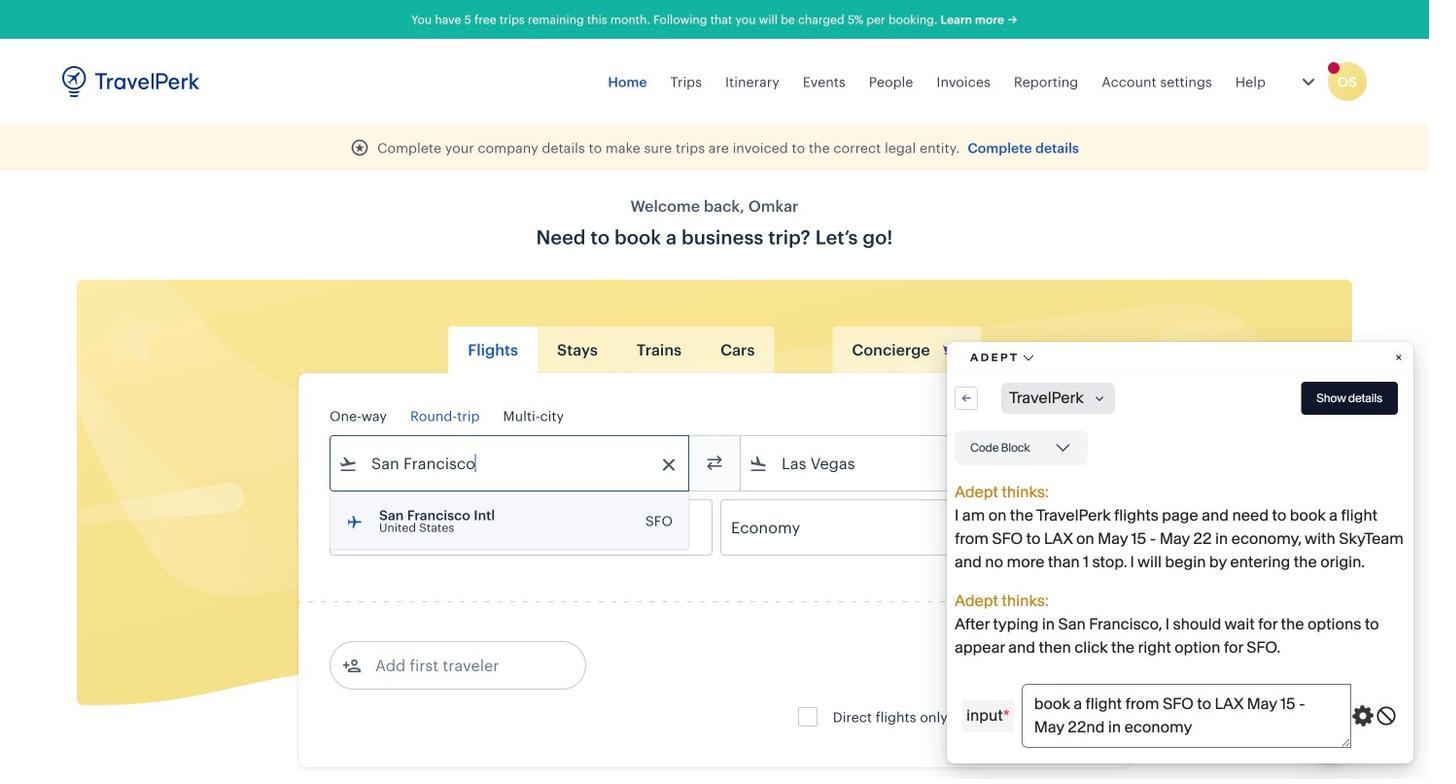 Task type: vqa. For each thing, say whether or not it's contained in the screenshot.
Add traveler search field on the bottom of the page
no



Task type: describe. For each thing, give the bounding box(es) containing it.
Add first traveler search field
[[362, 650, 564, 682]]

To search field
[[768, 448, 1073, 479]]



Task type: locate. For each thing, give the bounding box(es) containing it.
Depart text field
[[358, 501, 459, 555]]

From search field
[[358, 448, 663, 479]]

Return text field
[[473, 501, 574, 555]]



